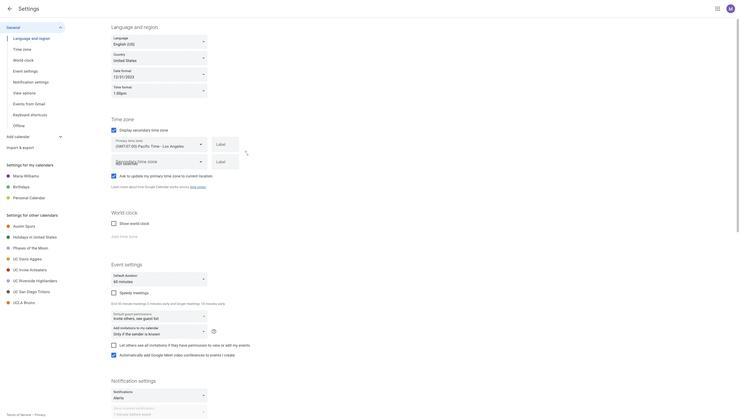 Task type: vqa. For each thing, say whether or not it's contained in the screenshot.
Column Header in OCTOBER 2023 grid
no



Task type: locate. For each thing, give the bounding box(es) containing it.
0 vertical spatial see
[[136, 316, 142, 321]]

google right "how"
[[145, 185, 155, 189]]

1 vertical spatial time
[[111, 117, 122, 123]]

guest down permissions
[[143, 316, 153, 321]]

notification down the automatically
[[111, 378, 137, 384]]

settings for my calendars tree
[[0, 171, 66, 203]]

calendars
[[36, 163, 53, 168], [40, 213, 58, 218]]

0 horizontal spatial calendar
[[30, 196, 45, 200]]

of for the
[[27, 246, 31, 250]]

service
[[20, 413, 31, 417]]

zone up works
[[172, 174, 181, 178]]

1 vertical spatial of
[[17, 413, 20, 417]]

zone
[[23, 47, 31, 52], [123, 117, 134, 123], [160, 128, 168, 132], [172, 174, 181, 178]]

1 vertical spatial language
[[13, 36, 30, 41]]

2 horizontal spatial time
[[190, 185, 197, 189]]

1 for from the top
[[23, 163, 28, 168]]

1 horizontal spatial early
[[218, 302, 225, 306]]

0 vertical spatial event
[[13, 69, 23, 73]]

meetings up 5
[[133, 291, 149, 295]]

None field
[[111, 35, 210, 49], [111, 51, 210, 65], [111, 67, 210, 82], [111, 84, 210, 98], [111, 137, 207, 152], [111, 154, 207, 170], [111, 272, 210, 286], [111, 325, 210, 339], [111, 388, 210, 403], [111, 35, 210, 49], [111, 51, 210, 65], [111, 67, 210, 82], [111, 84, 210, 98], [111, 137, 207, 152], [111, 154, 207, 170], [111, 272, 210, 286], [111, 325, 210, 339], [111, 388, 210, 403]]

0 vertical spatial for
[[23, 163, 28, 168]]

let
[[120, 343, 125, 348]]

across
[[179, 185, 189, 189]]

in
[[29, 235, 32, 239]]

1 horizontal spatial region
[[144, 24, 158, 31]]

for up maria williams
[[23, 163, 28, 168]]

uc left 'davis'
[[13, 257, 18, 261]]

guest up "others,"
[[125, 312, 133, 316]]

2 vertical spatial time
[[190, 185, 197, 189]]

1 horizontal spatial language and region
[[111, 24, 158, 31]]

ucla bruins link
[[13, 297, 66, 308]]

0 horizontal spatial notification
[[13, 80, 34, 84]]

region
[[144, 24, 158, 31], [39, 36, 50, 41]]

2 vertical spatial and
[[170, 302, 176, 306]]

my up williams
[[29, 163, 35, 168]]

1 horizontal spatial notification
[[111, 378, 137, 384]]

0 horizontal spatial language and region
[[13, 36, 50, 41]]

0 vertical spatial my
[[29, 163, 35, 168]]

0 vertical spatial of
[[27, 246, 31, 250]]

early up invite others, see guest list 'dropdown button'
[[163, 302, 170, 306]]

uc left san
[[13, 290, 18, 294]]

of right terms
[[17, 413, 20, 417]]

and
[[134, 24, 143, 31], [31, 36, 38, 41], [170, 302, 176, 306]]

calendars up austin spurs link
[[40, 213, 58, 218]]

events
[[239, 343, 250, 348], [210, 353, 221, 357]]

meetings left 10
[[187, 302, 200, 306]]

of inside tree item
[[27, 246, 31, 250]]

all
[[145, 343, 149, 348]]

2 horizontal spatial and
[[170, 302, 176, 306]]

permission
[[188, 343, 207, 348]]

early
[[163, 302, 170, 306], [218, 302, 225, 306]]

0 vertical spatial google
[[145, 185, 155, 189]]

world
[[13, 58, 23, 63], [111, 210, 124, 216]]

of for service
[[17, 413, 20, 417]]

end
[[111, 302, 117, 306]]

calendars for settings for my calendars
[[36, 163, 53, 168]]

1 horizontal spatial calendar
[[156, 185, 169, 189]]

1 horizontal spatial world clock
[[111, 210, 137, 216]]

1 horizontal spatial event settings
[[111, 262, 142, 268]]

my right update
[[144, 174, 149, 178]]

settings heading
[[19, 5, 39, 12]]

time down general
[[13, 47, 22, 52]]

1 vertical spatial and
[[31, 36, 38, 41]]

0 vertical spatial language
[[111, 24, 133, 31]]

0 horizontal spatial language
[[13, 36, 30, 41]]

clock inside tree
[[24, 58, 34, 63]]

time
[[151, 128, 159, 132], [164, 174, 171, 178], [190, 185, 197, 189]]

0 horizontal spatial world
[[13, 58, 23, 63]]

end 30 minute meetings 5 minutes early and longer meetings 10 minutes early
[[111, 302, 225, 306]]

settings
[[24, 69, 38, 73], [35, 80, 49, 84], [125, 262, 142, 268], [138, 378, 156, 384]]

google down invitations
[[151, 353, 163, 357]]

time zone up display
[[111, 117, 134, 123]]

0 horizontal spatial my
[[29, 163, 35, 168]]

0 vertical spatial events
[[239, 343, 250, 348]]

bruins
[[24, 301, 35, 305]]

0 vertical spatial time zone
[[13, 47, 31, 52]]

terms of service – privacy
[[7, 413, 45, 417]]

1 horizontal spatial minutes
[[206, 302, 217, 306]]

language and region
[[111, 24, 158, 31], [13, 36, 50, 41]]

0 vertical spatial world clock
[[13, 58, 34, 63]]

video
[[174, 353, 183, 357]]

to
[[127, 174, 130, 178], [182, 174, 185, 178], [208, 343, 211, 348], [206, 353, 209, 357]]

1 vertical spatial settings
[[7, 163, 22, 168]]

notification up the view options
[[13, 80, 34, 84]]

view
[[13, 91, 22, 95]]

0 vertical spatial time
[[13, 47, 22, 52]]

uc riverside highlanders link
[[13, 275, 66, 286]]

riverside
[[19, 279, 35, 283]]

time zones link
[[190, 185, 206, 189]]

1 vertical spatial world
[[111, 210, 124, 216]]

view
[[212, 343, 220, 348]]

let others see all invitations if they have permission to view or edit my events
[[120, 343, 250, 348]]

time right secondary
[[151, 128, 159, 132]]

1 vertical spatial language and region
[[13, 36, 50, 41]]

settings right go back icon
[[19, 5, 39, 12]]

guest
[[125, 312, 133, 316], [143, 316, 153, 321]]

events left i
[[210, 353, 221, 357]]

0 vertical spatial notification
[[13, 80, 34, 84]]

time zone down general
[[13, 47, 31, 52]]

0 horizontal spatial region
[[39, 36, 50, 41]]

0 vertical spatial settings
[[19, 5, 39, 12]]

uc left 'irvine'
[[13, 268, 18, 272]]

0 horizontal spatial time
[[13, 47, 22, 52]]

for left other
[[23, 213, 28, 218]]

group
[[0, 33, 66, 131]]

1 horizontal spatial clock
[[126, 210, 137, 216]]

uc san diego tritons link
[[13, 286, 66, 297]]

1 vertical spatial region
[[39, 36, 50, 41]]

calendar down the birthdays link
[[30, 196, 45, 200]]

0 horizontal spatial of
[[17, 413, 20, 417]]

calendar
[[156, 185, 169, 189], [30, 196, 45, 200]]

event
[[13, 69, 23, 73], [111, 262, 124, 268]]

settings up austin on the bottom of the page
[[7, 213, 22, 218]]

uc san diego tritons tree item
[[0, 286, 66, 297]]

1 uc from the top
[[13, 257, 18, 261]]

maria williams tree item
[[0, 171, 66, 182]]

4 uc from the top
[[13, 290, 18, 294]]

1 early from the left
[[163, 302, 170, 306]]

permissions
[[134, 312, 152, 316]]

early right 10
[[218, 302, 225, 306]]

time right primary
[[164, 174, 171, 178]]

notification settings down the automatically
[[111, 378, 156, 384]]

see left 'all'
[[138, 343, 144, 348]]

1 vertical spatial google
[[151, 353, 163, 357]]

0 horizontal spatial guest
[[125, 312, 133, 316]]

0 horizontal spatial event
[[13, 69, 23, 73]]

3 uc from the top
[[13, 279, 18, 283]]

of left the
[[27, 246, 31, 250]]

0 horizontal spatial minutes
[[150, 302, 162, 306]]

holidays
[[13, 235, 28, 239]]

1 minutes from the left
[[150, 302, 162, 306]]

0 horizontal spatial time
[[151, 128, 159, 132]]

zones
[[197, 185, 206, 189]]

events right the edit
[[239, 343, 250, 348]]

1 horizontal spatial notification settings
[[111, 378, 156, 384]]

language and region inside tree
[[13, 36, 50, 41]]

other
[[29, 213, 39, 218]]

0 horizontal spatial notification settings
[[13, 80, 49, 84]]

notification settings up the options
[[13, 80, 49, 84]]

google
[[145, 185, 155, 189], [151, 353, 163, 357]]

1 vertical spatial calendars
[[40, 213, 58, 218]]

meetings
[[133, 291, 149, 295], [133, 302, 147, 306], [187, 302, 200, 306]]

to left the current
[[182, 174, 185, 178]]

0 vertical spatial clock
[[24, 58, 34, 63]]

1 horizontal spatial guest
[[143, 316, 153, 321]]

calendar inside tree item
[[30, 196, 45, 200]]

gmail
[[35, 102, 45, 106]]

keyboard shortcuts
[[13, 113, 47, 117]]

1 vertical spatial clock
[[126, 210, 137, 216]]

1 horizontal spatial time zone
[[111, 117, 134, 123]]

to left view
[[208, 343, 211, 348]]

0 vertical spatial notification settings
[[13, 80, 49, 84]]

0 horizontal spatial event settings
[[13, 69, 38, 73]]

0 vertical spatial region
[[144, 24, 158, 31]]

keyboard
[[13, 113, 30, 117]]

uc left riverside
[[13, 279, 18, 283]]

invite
[[114, 316, 123, 321]]

region inside tree
[[39, 36, 50, 41]]

1 vertical spatial calendar
[[30, 196, 45, 200]]

my right the edit
[[233, 343, 238, 348]]

ask
[[120, 174, 126, 178]]

personal calendar tree item
[[0, 192, 66, 203]]

0 horizontal spatial early
[[163, 302, 170, 306]]

uc davis aggies tree item
[[0, 254, 66, 265]]

settings up the maria at the left top of the page
[[7, 163, 22, 168]]

0 horizontal spatial time zone
[[13, 47, 31, 52]]

0 horizontal spatial clock
[[24, 58, 34, 63]]

2 horizontal spatial clock
[[140, 221, 149, 226]]

current
[[186, 174, 198, 178]]

1 horizontal spatial language
[[111, 24, 133, 31]]

world
[[130, 221, 139, 226]]

see down permissions
[[136, 316, 142, 321]]

0 vertical spatial and
[[134, 24, 143, 31]]

time up display
[[111, 117, 122, 123]]

if
[[168, 343, 170, 348]]

go back image
[[7, 5, 13, 12]]

zone up display
[[123, 117, 134, 123]]

phases of the moon link
[[13, 243, 66, 254]]

invite others, see guest list button
[[111, 311, 207, 324]]

uc san diego tritons
[[13, 290, 50, 294]]

1 vertical spatial notification
[[111, 378, 137, 384]]

0 vertical spatial calendars
[[36, 163, 53, 168]]

ucla bruins
[[13, 301, 35, 305]]

1 horizontal spatial events
[[239, 343, 250, 348]]

time left zones
[[190, 185, 197, 189]]

calendar down ask to update my primary time zone to current location
[[156, 185, 169, 189]]

privacy
[[35, 413, 45, 417]]

minutes right 5
[[150, 302, 162, 306]]

and inside tree
[[31, 36, 38, 41]]

holidays in united states link
[[13, 232, 66, 243]]

0 horizontal spatial and
[[31, 36, 38, 41]]

ask to update my primary time zone to current location
[[120, 174, 213, 178]]

1 vertical spatial event
[[111, 262, 124, 268]]

import
[[7, 145, 18, 150]]

austin spurs link
[[13, 221, 66, 232]]

learn
[[111, 185, 120, 189]]

zone down general tree item
[[23, 47, 31, 52]]

see inside the default guest permissions invite others, see guest list
[[136, 316, 142, 321]]

calendar
[[15, 135, 30, 139]]

0 vertical spatial guest
[[125, 312, 133, 316]]

settings for other calendars tree
[[0, 221, 66, 308]]

calendars for settings for other calendars
[[40, 213, 58, 218]]

0 vertical spatial event settings
[[13, 69, 38, 73]]

2 vertical spatial my
[[233, 343, 238, 348]]

uc inside "link"
[[13, 268, 18, 272]]

my
[[29, 163, 35, 168], [144, 174, 149, 178], [233, 343, 238, 348]]

2 uc from the top
[[13, 268, 18, 272]]

minutes right 10
[[206, 302, 217, 306]]

Label for primary time zone. text field
[[216, 142, 235, 150]]

1 vertical spatial for
[[23, 213, 28, 218]]

2 for from the top
[[23, 213, 28, 218]]

united
[[33, 235, 45, 239]]

1 vertical spatial my
[[144, 174, 149, 178]]

time zone
[[13, 47, 31, 52], [111, 117, 134, 123]]

2 vertical spatial settings
[[7, 213, 22, 218]]

uc for uc san diego tritons
[[13, 290, 18, 294]]

calendars up the maria williams tree item
[[36, 163, 53, 168]]

meetings left 5
[[133, 302, 147, 306]]

austin
[[13, 224, 24, 228]]

import & export
[[7, 145, 34, 150]]

1 vertical spatial time
[[164, 174, 171, 178]]

1 horizontal spatial of
[[27, 246, 31, 250]]

uc davis aggies link
[[13, 254, 66, 265]]

tree
[[0, 22, 66, 153]]

birthdays
[[13, 185, 30, 189]]

0 horizontal spatial events
[[210, 353, 221, 357]]

0 vertical spatial language and region
[[111, 24, 158, 31]]

more
[[120, 185, 128, 189]]



Task type: describe. For each thing, give the bounding box(es) containing it.
display secondary time zone
[[120, 128, 168, 132]]

uc riverside highlanders tree item
[[0, 275, 66, 286]]

san
[[19, 290, 26, 294]]

terms
[[7, 413, 16, 417]]

1 horizontal spatial world
[[111, 210, 124, 216]]

2 minutes from the left
[[206, 302, 217, 306]]

event settings inside tree
[[13, 69, 38, 73]]

1 vertical spatial see
[[138, 343, 144, 348]]

settings for other calendars
[[7, 213, 58, 218]]

personal
[[13, 196, 29, 200]]

tree containing general
[[0, 22, 66, 153]]

uc riverside highlanders
[[13, 279, 57, 283]]

settings for settings for my calendars
[[7, 163, 22, 168]]

aggies
[[30, 257, 42, 261]]

minute
[[122, 302, 132, 306]]

offline
[[13, 124, 25, 128]]

0 horizontal spatial world clock
[[13, 58, 34, 63]]

group containing language and region
[[0, 33, 66, 131]]

holidays in united states tree item
[[0, 232, 66, 243]]

phases of the moon tree item
[[0, 243, 66, 254]]

events from gmail
[[13, 102, 45, 106]]

time zone inside tree
[[13, 47, 31, 52]]

–
[[32, 413, 34, 417]]

add
[[144, 353, 150, 357]]

they
[[171, 343, 178, 348]]

speedy
[[120, 291, 132, 295]]

1 horizontal spatial time
[[164, 174, 171, 178]]

phases of the moon
[[13, 246, 48, 250]]

secondary
[[133, 128, 151, 132]]

settings for my calendars
[[7, 163, 53, 168]]

update
[[131, 174, 143, 178]]

for for my
[[23, 163, 28, 168]]

to right the ask on the left top of page
[[127, 174, 130, 178]]

1 horizontal spatial time
[[111, 117, 122, 123]]

list
[[154, 316, 159, 321]]

0 vertical spatial calendar
[[156, 185, 169, 189]]

others,
[[124, 316, 135, 321]]

ucla
[[13, 301, 23, 305]]

edit
[[225, 343, 232, 348]]

show
[[120, 221, 129, 226]]

from
[[26, 102, 34, 106]]

Label for secondary time zone. text field
[[216, 160, 235, 168]]

uc for uc davis aggies
[[13, 257, 18, 261]]

for for other
[[23, 213, 28, 218]]

uc davis aggies
[[13, 257, 42, 261]]

add calendar
[[7, 135, 30, 139]]

tritons
[[38, 290, 50, 294]]

2 early from the left
[[218, 302, 225, 306]]

ucla bruins tree item
[[0, 297, 66, 308]]

automatically
[[120, 353, 143, 357]]

birthdays link
[[13, 182, 66, 192]]

highlanders
[[36, 279, 57, 283]]

terms of service link
[[7, 413, 31, 417]]

learn more about how google calendar works across time zones
[[111, 185, 206, 189]]

austin spurs
[[13, 224, 35, 228]]

default
[[114, 312, 124, 316]]

others
[[126, 343, 137, 348]]

uc for uc riverside highlanders
[[13, 279, 18, 283]]

personal calendar
[[13, 196, 45, 200]]

general tree item
[[0, 22, 66, 33]]

zone right secondary
[[160, 128, 168, 132]]

default guest permissions invite others, see guest list
[[114, 312, 159, 321]]

privacy link
[[35, 413, 45, 417]]

uc irvine anteaters tree item
[[0, 265, 66, 275]]

have
[[179, 343, 187, 348]]

spurs
[[25, 224, 35, 228]]

maria
[[13, 174, 23, 178]]

invitations
[[149, 343, 167, 348]]

phases
[[13, 246, 26, 250]]

works
[[170, 185, 179, 189]]

1 vertical spatial events
[[210, 353, 221, 357]]

5
[[147, 302, 149, 306]]

austin spurs tree item
[[0, 221, 66, 232]]

view options
[[13, 91, 36, 95]]

personal calendar link
[[13, 192, 66, 203]]

&
[[19, 145, 22, 150]]

to right conferences
[[206, 353, 209, 357]]

birthdays tree item
[[0, 182, 66, 192]]

meet
[[164, 353, 173, 357]]

1 horizontal spatial my
[[144, 174, 149, 178]]

10
[[201, 302, 205, 306]]

notification settings inside tree
[[13, 80, 49, 84]]

1 vertical spatial event settings
[[111, 262, 142, 268]]

settings for settings for other calendars
[[7, 213, 22, 218]]

conferences
[[184, 353, 205, 357]]

2 horizontal spatial my
[[233, 343, 238, 348]]

1 vertical spatial world clock
[[111, 210, 137, 216]]

1 horizontal spatial and
[[134, 24, 143, 31]]

settings for settings
[[19, 5, 39, 12]]

1 vertical spatial time zone
[[111, 117, 134, 123]]

create
[[224, 353, 235, 357]]

0 vertical spatial time
[[151, 128, 159, 132]]

uc for uc irvine anteaters
[[13, 268, 18, 272]]

uc irvine anteaters
[[13, 268, 47, 272]]

williams
[[24, 174, 39, 178]]

shortcuts
[[31, 113, 47, 117]]

how
[[138, 185, 144, 189]]

anteaters
[[30, 268, 47, 272]]

1 vertical spatial guest
[[143, 316, 153, 321]]

0 vertical spatial world
[[13, 58, 23, 63]]

2 vertical spatial clock
[[140, 221, 149, 226]]

export
[[23, 145, 34, 150]]

1 horizontal spatial event
[[111, 262, 124, 268]]

the
[[32, 246, 37, 250]]

options
[[23, 91, 36, 95]]

display
[[120, 128, 132, 132]]

show world clock
[[120, 221, 149, 226]]

about
[[129, 185, 137, 189]]

1 vertical spatial notification settings
[[111, 378, 156, 384]]

states
[[46, 235, 57, 239]]

events
[[13, 102, 25, 106]]

add
[[7, 135, 14, 139]]



